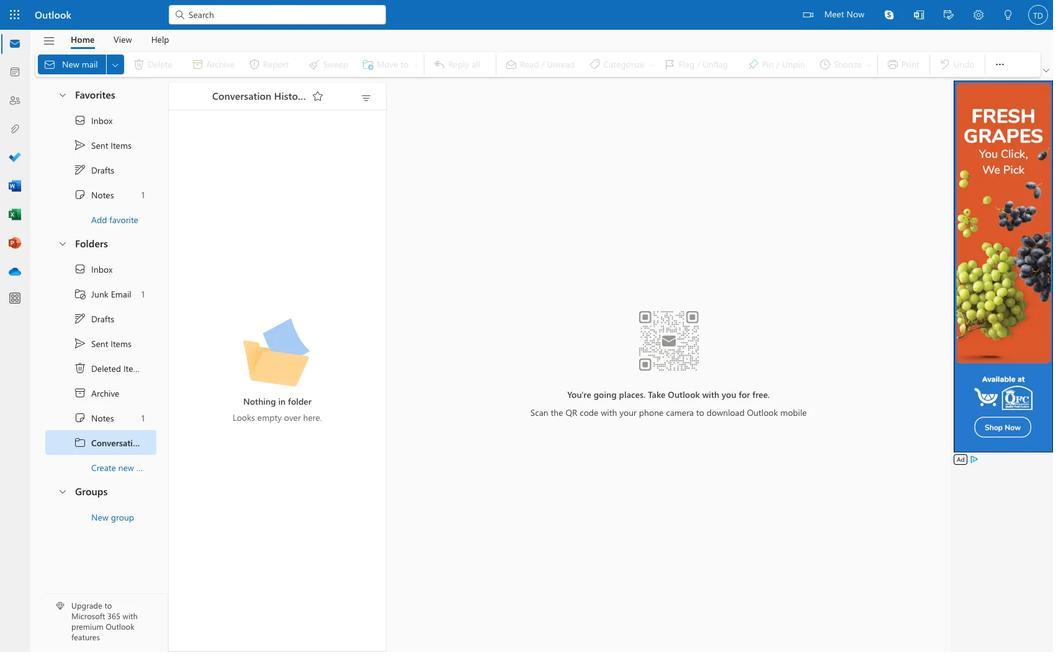Task type: vqa. For each thing, say whether or not it's contained in the screenshot.


Task type: locate. For each thing, give the bounding box(es) containing it.
tab list
[[61, 30, 179, 49]]

1 vertical spatial  tree item
[[45, 406, 156, 431]]

 tree item
[[45, 108, 156, 133], [45, 257, 156, 282]]

to inside upgrade to microsoft 365 with premium outlook features
[[104, 601, 112, 612]]

1 inside  tree item
[[141, 288, 145, 300]]

outlook up camera
[[668, 389, 700, 401]]

1 horizontal spatial to
[[696, 407, 704, 419]]

2  from the top
[[74, 412, 86, 425]]

inbox inside tree
[[91, 263, 113, 275]]

 drafts for first  tree item from the top
[[74, 164, 114, 176]]

with left you
[[702, 389, 719, 401]]

places.
[[619, 389, 646, 401]]

history inside conversation history 
[[274, 89, 307, 102]]

2 1 from the top
[[141, 288, 145, 300]]

 button
[[904, 0, 934, 32]]

tree
[[45, 257, 174, 480]]

set your advertising preferences image
[[970, 455, 980, 465]]

inbox inside favorites tree
[[91, 115, 113, 126]]

2 vertical spatial  button
[[52, 480, 73, 503]]

 drafts up add
[[74, 164, 114, 176]]

1 vertical spatial conversation
[[91, 437, 143, 449]]

notes inside favorites tree
[[91, 189, 114, 201]]

1 vertical spatial sent
[[91, 338, 108, 350]]

inbox
[[91, 115, 113, 126], [91, 263, 113, 275]]

favorites
[[75, 88, 115, 101]]

groups tree item
[[45, 480, 156, 505]]

create
[[91, 462, 116, 474]]

conversation up create new folder
[[91, 437, 143, 449]]

0 vertical spatial inbox
[[91, 115, 113, 126]]

 left folders
[[58, 239, 68, 249]]

 button inside folders tree item
[[52, 232, 73, 255]]

1 vertical spatial  tree item
[[45, 307, 156, 331]]

create new folder tree item
[[45, 456, 159, 480]]

 button down  new mail
[[52, 83, 73, 106]]

1 vertical spatial 
[[74, 313, 86, 325]]

items
[[111, 139, 132, 151], [111, 338, 132, 350], [123, 363, 144, 375]]

 button inside favorites tree item
[[52, 83, 73, 106]]

1 vertical spatial inbox
[[91, 263, 113, 275]]

 inside favorites tree
[[74, 139, 86, 151]]

2 notes from the top
[[91, 412, 114, 424]]

archive
[[91, 388, 119, 399]]

drafts up 'add favorite' tree item
[[91, 164, 114, 176]]

0 vertical spatial drafts
[[91, 164, 114, 176]]

folder right "new"
[[136, 462, 159, 474]]

1 vertical spatial  drafts
[[74, 313, 114, 325]]

items for 1st  tree item
[[111, 139, 132, 151]]

move & delete group
[[38, 52, 422, 77]]

free.
[[753, 389, 770, 401]]

3  button from the top
[[52, 480, 73, 503]]

 tree item
[[45, 381, 156, 406]]

1 vertical spatial  tree item
[[45, 257, 156, 282]]

new left group
[[91, 512, 109, 523]]

premium
[[71, 622, 103, 633]]

upgrade
[[71, 601, 102, 612]]

folder
[[288, 396, 312, 408], [136, 462, 159, 474]]

1  from the top
[[74, 189, 86, 201]]

left-rail-appbar navigation
[[2, 30, 27, 287]]

1 horizontal spatial conversation
[[212, 89, 271, 102]]

1 vertical spatial 1
[[141, 288, 145, 300]]


[[74, 437, 86, 449]]

drafts
[[91, 164, 114, 176], [91, 313, 114, 325]]

add
[[91, 214, 107, 226]]

history left 
[[274, 89, 307, 102]]

1  button from the top
[[52, 83, 73, 106]]

new
[[118, 462, 134, 474]]

 sent items up  tree item at bottom left
[[74, 338, 132, 350]]

2  tree item from the top
[[45, 406, 156, 431]]

 tree item up junk
[[45, 257, 156, 282]]

 tree item
[[45, 133, 156, 158], [45, 331, 156, 356]]

1 vertical spatial 
[[74, 412, 86, 425]]

1 vertical spatial history
[[145, 437, 174, 449]]

2  tree item from the top
[[45, 257, 156, 282]]

0 vertical spatial conversation
[[212, 89, 271, 102]]

1 1 from the top
[[141, 189, 145, 201]]

over
[[284, 412, 301, 424]]

1 vertical spatial drafts
[[91, 313, 114, 325]]

folder inside tree item
[[136, 462, 159, 474]]

1 drafts from the top
[[91, 164, 114, 176]]

 tree item down favorites tree item
[[45, 133, 156, 158]]

0 vertical spatial 
[[74, 164, 86, 176]]


[[43, 34, 56, 47]]

 up 'add favorite' tree item
[[74, 189, 86, 201]]

 button
[[874, 0, 904, 30]]

 sent items down favorites tree item
[[74, 139, 132, 151]]

sent down favorites tree item
[[91, 139, 108, 151]]

1 inside favorites tree
[[141, 189, 145, 201]]

qr
[[566, 407, 577, 419]]

0 vertical spatial 1
[[141, 189, 145, 201]]

1  tree item from the top
[[45, 158, 156, 182]]

0 vertical spatial  button
[[52, 83, 73, 106]]

notes
[[91, 189, 114, 201], [91, 412, 114, 424]]

 tree item down "favorites"
[[45, 108, 156, 133]]

sent
[[91, 139, 108, 151], [91, 338, 108, 350]]

features
[[71, 632, 100, 643]]

0 vertical spatial new
[[62, 58, 79, 70]]

notes for 1st  tree item from the top of the application containing outlook
[[91, 189, 114, 201]]

tab list containing home
[[61, 30, 179, 49]]

deleted
[[91, 363, 121, 375]]

groups
[[75, 485, 108, 498]]

1 horizontal spatial with
[[601, 407, 617, 419]]

 notes inside tree
[[74, 412, 114, 425]]

outlook
[[35, 8, 71, 21], [668, 389, 700, 401], [747, 407, 778, 419], [106, 622, 134, 633]]

items inside favorites tree
[[111, 139, 132, 151]]

0 vertical spatial 
[[74, 139, 86, 151]]

1  tree item from the top
[[45, 133, 156, 158]]

tab list inside application
[[61, 30, 179, 49]]

0 vertical spatial notes
[[91, 189, 114, 201]]

2 sent from the top
[[91, 338, 108, 350]]

0 vertical spatial  tree item
[[45, 108, 156, 133]]

0 vertical spatial  sent items
[[74, 139, 132, 151]]

add favorite
[[91, 214, 138, 226]]

1 vertical spatial new
[[91, 512, 109, 523]]

1 vertical spatial folder
[[136, 462, 159, 474]]

1 up  conversation history
[[141, 412, 145, 424]]

favorites tree item
[[45, 83, 156, 108]]

 notes
[[74, 189, 114, 201], [74, 412, 114, 425]]

notes down  tree item
[[91, 412, 114, 424]]

1 up 'add favorite' tree item
[[141, 189, 145, 201]]

 up 'add favorite' tree item
[[74, 164, 86, 176]]

 button for groups
[[52, 480, 73, 503]]

 up 
[[74, 338, 86, 350]]

items for  tree item at bottom left
[[123, 363, 144, 375]]

 button for favorites
[[52, 83, 73, 106]]

outlook right premium
[[106, 622, 134, 633]]

 button
[[988, 52, 1013, 77]]

1  drafts from the top
[[74, 164, 114, 176]]

notes inside tree
[[91, 412, 114, 424]]

 down "favorites"
[[74, 114, 86, 127]]

 button
[[52, 83, 73, 106], [52, 232, 73, 255], [52, 480, 73, 503]]

1  from the top
[[74, 114, 86, 127]]

1 notes from the top
[[91, 189, 114, 201]]

 button left groups
[[52, 480, 73, 503]]

2 vertical spatial with
[[123, 612, 138, 622]]

0 vertical spatial  notes
[[74, 189, 114, 201]]

tags group
[[499, 52, 875, 77]]

1 sent from the top
[[91, 139, 108, 151]]

2  inbox from the top
[[74, 263, 113, 276]]

1 vertical spatial  button
[[52, 232, 73, 255]]

add favorite tree item
[[45, 207, 156, 232]]

2  drafts from the top
[[74, 313, 114, 325]]

1 inbox from the top
[[91, 115, 113, 126]]

0 vertical spatial to
[[696, 407, 704, 419]]

1 horizontal spatial folder
[[288, 396, 312, 408]]

new inside tree item
[[91, 512, 109, 523]]

1 vertical spatial  inbox
[[74, 263, 113, 276]]

 inbox down "favorites"
[[74, 114, 113, 127]]


[[360, 92, 372, 105]]

0 vertical spatial 
[[74, 189, 86, 201]]

items up the  deleted items
[[111, 338, 132, 350]]

you're
[[567, 389, 591, 401]]

0 vertical spatial history
[[274, 89, 307, 102]]

0 vertical spatial  inbox
[[74, 114, 113, 127]]

 inside favorites tree item
[[58, 90, 68, 100]]


[[74, 164, 86, 176], [74, 313, 86, 325]]

 tree item down junk
[[45, 307, 156, 331]]

inbox down favorites tree item
[[91, 115, 113, 126]]

with down going
[[601, 407, 617, 419]]

 up 
[[74, 263, 86, 276]]

1 horizontal spatial new
[[91, 512, 109, 523]]

0 vertical spatial sent
[[91, 139, 108, 151]]


[[74, 387, 86, 400]]

 down 
[[74, 313, 86, 325]]

application
[[0, 0, 1053, 653]]

1  from the top
[[74, 139, 86, 151]]

 tree item up 'add favorite' tree item
[[45, 158, 156, 182]]

 new mail
[[43, 58, 98, 71]]

1  notes from the top
[[74, 189, 114, 201]]

 right mail
[[110, 60, 120, 70]]

 tree item
[[45, 182, 156, 207], [45, 406, 156, 431]]

take
[[648, 389, 666, 401]]

0 vertical spatial  tree item
[[45, 133, 156, 158]]

2  from the top
[[74, 338, 86, 350]]

1 for 1st  tree item from the top of the application containing outlook
[[141, 189, 145, 201]]


[[884, 10, 894, 20]]


[[43, 58, 56, 71]]

 inside folders tree item
[[58, 239, 68, 249]]

1 vertical spatial 
[[74, 263, 86, 276]]

0 vertical spatial  tree item
[[45, 182, 156, 207]]

0 horizontal spatial to
[[104, 601, 112, 612]]

1 vertical spatial items
[[111, 338, 132, 350]]


[[110, 60, 120, 70], [58, 90, 68, 100], [58, 239, 68, 249], [58, 487, 68, 497]]

account manager for test dummy image
[[1028, 5, 1048, 25]]

ad
[[957, 456, 965, 464]]

 inside favorites tree
[[74, 164, 86, 176]]

 for groups
[[58, 487, 68, 497]]

folder up over
[[288, 396, 312, 408]]

email
[[111, 288, 131, 300]]

with right 365
[[123, 612, 138, 622]]

0 horizontal spatial new
[[62, 58, 79, 70]]

2 inbox from the top
[[91, 263, 113, 275]]

2  button from the top
[[52, 232, 73, 255]]

conversation down move & delete group
[[212, 89, 271, 102]]

calendar image
[[9, 66, 21, 79]]

 button left folders
[[52, 232, 73, 255]]

0 horizontal spatial history
[[145, 437, 174, 449]]

 sent items
[[74, 139, 132, 151], [74, 338, 132, 350]]

 inbox inside favorites tree
[[74, 114, 113, 127]]

1 for  tree item
[[141, 288, 145, 300]]

history
[[274, 89, 307, 102], [145, 437, 174, 449]]

items down favorites tree item
[[111, 139, 132, 151]]

folder inside nothing in folder looks empty over here.
[[288, 396, 312, 408]]

phone
[[639, 407, 664, 419]]

to right upgrade
[[104, 601, 112, 612]]

inbox up  junk email
[[91, 263, 113, 275]]

 drafts inside favorites tree
[[74, 164, 114, 176]]

1 vertical spatial  sent items
[[74, 338, 132, 350]]

2  notes from the top
[[74, 412, 114, 425]]

 tree item down  archive
[[45, 406, 156, 431]]

items for 1st  tree item from the bottom of the page
[[111, 338, 132, 350]]

 notes inside favorites tree
[[74, 189, 114, 201]]

to inside you're going places. take outlook with you for free. scan the qr code with your phone camera to download outlook mobile
[[696, 407, 704, 419]]


[[312, 90, 324, 102]]


[[74, 114, 86, 127], [74, 263, 86, 276]]

 down  new mail
[[58, 90, 68, 100]]

1  sent items from the top
[[74, 139, 132, 151]]

2 horizontal spatial with
[[702, 389, 719, 401]]

help
[[151, 33, 169, 45]]

2  from the top
[[74, 313, 86, 325]]

1 horizontal spatial history
[[274, 89, 307, 102]]

your
[[620, 407, 637, 419]]

favorites tree
[[45, 78, 156, 232]]

2 vertical spatial items
[[123, 363, 144, 375]]


[[74, 189, 86, 201], [74, 412, 86, 425]]

1 vertical spatial  tree item
[[45, 331, 156, 356]]

 drafts
[[74, 164, 114, 176], [74, 313, 114, 325]]

with
[[702, 389, 719, 401], [601, 407, 617, 419], [123, 612, 138, 622]]

sent up  tree item at bottom left
[[91, 338, 108, 350]]


[[74, 288, 86, 300]]

 down "favorites"
[[74, 139, 86, 151]]

 inbox
[[74, 114, 113, 127], [74, 263, 113, 276]]

1 vertical spatial notes
[[91, 412, 114, 424]]

folders
[[75, 237, 108, 250]]

1  from the top
[[74, 164, 86, 176]]

3 1 from the top
[[141, 412, 145, 424]]

conversation
[[212, 89, 271, 102], [91, 437, 143, 449]]

items inside the  deleted items
[[123, 363, 144, 375]]

 notes down  archive
[[74, 412, 114, 425]]

 drafts for 1st  tree item from the bottom
[[74, 313, 114, 325]]

1 vertical spatial  notes
[[74, 412, 114, 425]]

outlook inside upgrade to microsoft 365 with premium outlook features
[[106, 622, 134, 633]]

0 vertical spatial  drafts
[[74, 164, 114, 176]]

new group
[[91, 512, 134, 523]]

to right camera
[[696, 407, 704, 419]]

to
[[696, 407, 704, 419], [104, 601, 112, 612]]

 down 
[[74, 412, 86, 425]]

 tree item up deleted
[[45, 331, 156, 356]]

0 vertical spatial folder
[[288, 396, 312, 408]]

0 vertical spatial  tree item
[[45, 158, 156, 182]]

 drafts down junk
[[74, 313, 114, 325]]

new
[[62, 58, 79, 70], [91, 512, 109, 523]]

 left groups
[[58, 487, 68, 497]]

0 horizontal spatial with
[[123, 612, 138, 622]]

1 vertical spatial to
[[104, 601, 112, 612]]

drafts down  junk email
[[91, 313, 114, 325]]

0 vertical spatial items
[[111, 139, 132, 151]]

message list section
[[169, 79, 386, 652]]

 for 1st  tree item from the bottom
[[74, 313, 86, 325]]

2 vertical spatial 1
[[141, 412, 145, 424]]

items right deleted
[[123, 363, 144, 375]]

2  from the top
[[74, 263, 86, 276]]

0 vertical spatial 
[[74, 114, 86, 127]]

 button
[[1041, 65, 1052, 77]]

 inbox up junk
[[74, 263, 113, 276]]

here.
[[303, 412, 322, 424]]

0 vertical spatial with
[[702, 389, 719, 401]]

 inside favorites tree
[[74, 114, 86, 127]]

1  tree item from the top
[[45, 182, 156, 207]]

 button inside groups tree item
[[52, 480, 73, 503]]

1 for first  tree item from the bottom
[[141, 412, 145, 424]]

1 vertical spatial 
[[74, 338, 86, 350]]

0 horizontal spatial folder
[[136, 462, 159, 474]]

 tree item
[[45, 158, 156, 182], [45, 307, 156, 331]]

new left mail
[[62, 58, 79, 70]]

sent inside favorites tree
[[91, 139, 108, 151]]

1  inbox from the top
[[74, 114, 113, 127]]

application containing outlook
[[0, 0, 1053, 653]]

tree containing 
[[45, 257, 174, 480]]

outlook up 
[[35, 8, 71, 21]]

meet now
[[824, 8, 865, 20]]

excel image
[[9, 209, 21, 222]]

 inside groups tree item
[[58, 487, 68, 497]]


[[974, 10, 984, 20]]

 inbox inside tree
[[74, 263, 113, 276]]

 tree item up add
[[45, 182, 156, 207]]

conversation inside  conversation history
[[91, 437, 143, 449]]

folders tree item
[[45, 232, 156, 257]]

home button
[[61, 30, 104, 49]]

history up create new folder
[[145, 437, 174, 449]]

 inside tree
[[74, 313, 86, 325]]

 notes up add
[[74, 189, 114, 201]]

notes up 'add favorite' tree item
[[91, 189, 114, 201]]

nothing
[[243, 396, 276, 408]]

1 right email
[[141, 288, 145, 300]]

0 horizontal spatial conversation
[[91, 437, 143, 449]]

 drafts inside tree
[[74, 313, 114, 325]]



Task type: describe. For each thing, give the bounding box(es) containing it.
 inside dropdown button
[[110, 60, 120, 70]]

mail
[[82, 58, 98, 70]]

you're going places. take outlook with you for free. scan the qr code with your phone camera to download outlook mobile
[[531, 389, 807, 419]]

onedrive image
[[9, 266, 21, 279]]


[[1043, 68, 1049, 74]]

word image
[[9, 181, 21, 193]]

you
[[722, 389, 736, 401]]

 archive
[[74, 387, 119, 400]]

files image
[[9, 124, 21, 136]]

1 vertical spatial with
[[601, 407, 617, 419]]

meet
[[824, 8, 844, 20]]

new inside  new mail
[[62, 58, 79, 70]]

 deleted items
[[74, 362, 144, 375]]

 conversation history
[[74, 437, 174, 449]]

help button
[[142, 30, 178, 49]]

notes for first  tree item from the bottom
[[91, 412, 114, 424]]

favorite
[[109, 214, 138, 226]]

outlook banner
[[0, 0, 1053, 32]]

sent inside tree
[[91, 338, 108, 350]]

 for first  tree item from the top
[[74, 164, 86, 176]]

scan
[[531, 407, 548, 419]]

more apps image
[[9, 293, 21, 305]]

powerpoint image
[[9, 238, 21, 250]]

people image
[[9, 95, 21, 107]]

mobile
[[780, 407, 807, 419]]

2  sent items from the top
[[74, 338, 132, 350]]

create new folder
[[91, 462, 159, 474]]

1  tree item from the top
[[45, 108, 156, 133]]

 button
[[356, 89, 376, 107]]

mail image
[[9, 38, 21, 50]]

camera
[[666, 407, 694, 419]]

outlook down free.
[[747, 407, 778, 419]]

 for folders
[[58, 239, 68, 249]]

new group tree item
[[45, 505, 156, 530]]

in
[[278, 396, 286, 408]]


[[74, 362, 86, 375]]

premium features image
[[56, 603, 65, 612]]

with inside upgrade to microsoft 365 with premium outlook features
[[123, 612, 138, 622]]

 button for folders
[[52, 232, 73, 255]]

2 drafts from the top
[[91, 313, 114, 325]]

home
[[71, 33, 95, 45]]

365
[[107, 612, 120, 622]]

upgrade to microsoft 365 with premium outlook features
[[71, 601, 138, 643]]

for
[[739, 389, 750, 401]]

 junk email
[[74, 288, 131, 300]]

to do image
[[9, 152, 21, 164]]


[[1004, 10, 1013, 20]]

history inside  conversation history
[[145, 437, 174, 449]]

junk
[[91, 288, 108, 300]]

code
[[580, 407, 599, 419]]


[[803, 10, 813, 20]]


[[174, 9, 186, 21]]

 button
[[994, 0, 1023, 32]]

 for favorites
[[58, 90, 68, 100]]

microsoft
[[71, 612, 105, 622]]

folder for in
[[288, 396, 312, 408]]

drafts inside favorites tree
[[91, 164, 114, 176]]

 tree item
[[45, 282, 156, 307]]


[[914, 10, 924, 20]]


[[944, 10, 954, 20]]

 button
[[934, 0, 964, 32]]


[[994, 58, 1006, 71]]

inbox for 2nd  tree item from the bottom
[[91, 115, 113, 126]]

 for second  tree item from the top
[[74, 263, 86, 276]]

 inside favorites tree
[[74, 189, 86, 201]]

 sent items inside favorites tree
[[74, 139, 132, 151]]

download
[[707, 407, 745, 419]]

2  tree item from the top
[[45, 307, 156, 331]]

conversation history 
[[212, 89, 324, 102]]

conversation inside conversation history 
[[212, 89, 271, 102]]

 search field
[[169, 0, 386, 28]]

inbox for second  tree item from the top
[[91, 263, 113, 275]]

looks
[[233, 412, 255, 424]]

 tree item
[[45, 431, 174, 456]]

 for 2nd  tree item from the bottom
[[74, 114, 86, 127]]

conversation history heading
[[196, 83, 328, 110]]

 inbox for second  tree item from the top
[[74, 263, 113, 276]]

group
[[111, 512, 134, 523]]

now
[[847, 8, 865, 20]]

 button
[[37, 30, 61, 52]]

nothing in folder looks empty over here.
[[233, 396, 322, 424]]

 button
[[964, 0, 994, 32]]

 inbox for 2nd  tree item from the bottom
[[74, 114, 113, 127]]

 button
[[308, 86, 328, 106]]

view
[[114, 33, 132, 45]]

folder for new
[[136, 462, 159, 474]]

outlook inside outlook banner
[[35, 8, 71, 21]]

view button
[[104, 30, 141, 49]]

going
[[594, 389, 617, 401]]

2  tree item from the top
[[45, 331, 156, 356]]

Search for email, meetings, files and more. field
[[187, 8, 379, 21]]

the
[[551, 407, 563, 419]]

 button
[[107, 55, 124, 74]]

 tree item
[[45, 356, 156, 381]]

outlook link
[[35, 0, 71, 30]]

empty
[[257, 412, 282, 424]]



